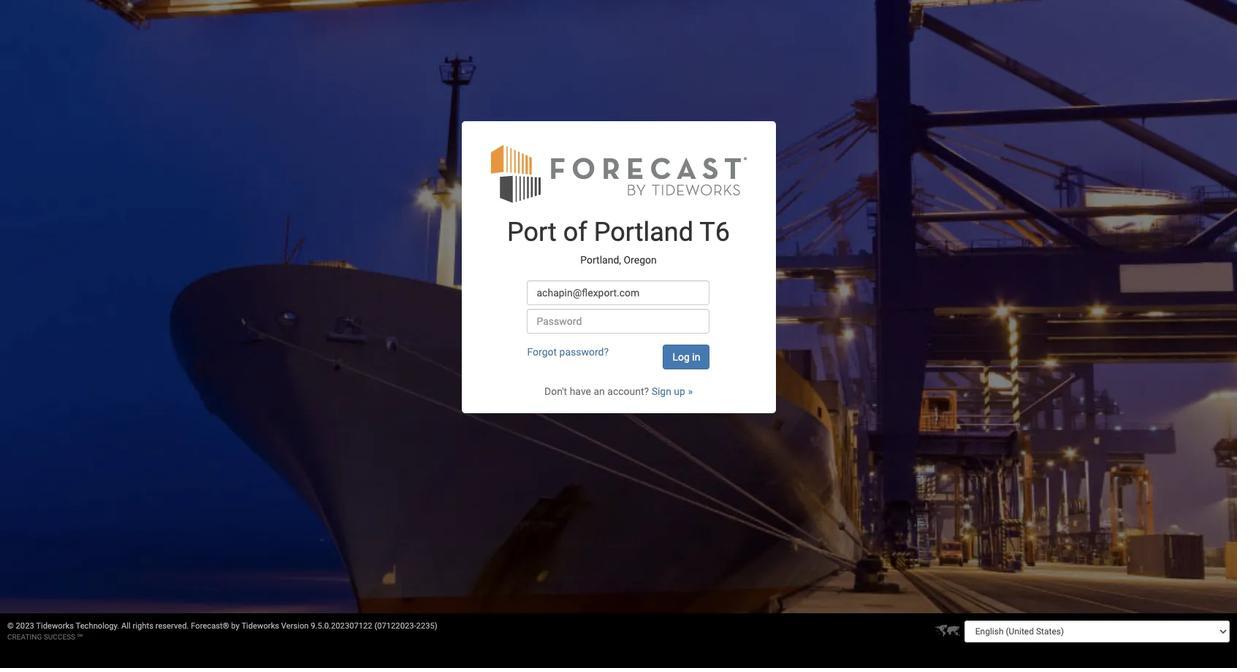 Task type: vqa. For each thing, say whether or not it's contained in the screenshot.
have
yes



Task type: describe. For each thing, give the bounding box(es) containing it.
portland
[[594, 217, 694, 248]]

(07122023-
[[375, 622, 416, 632]]

©
[[7, 622, 14, 632]]

by
[[231, 622, 240, 632]]

forgot
[[527, 346, 557, 358]]

t6
[[700, 217, 730, 248]]

of
[[563, 217, 588, 248]]

portland,
[[581, 254, 621, 266]]

in
[[692, 352, 701, 363]]

forecast®
[[191, 622, 229, 632]]

account?
[[608, 386, 649, 398]]

have
[[570, 386, 591, 398]]

oregon
[[624, 254, 657, 266]]

2235)
[[416, 622, 438, 632]]

don't have an account? sign up »
[[545, 386, 693, 398]]

password?
[[560, 346, 609, 358]]

an
[[594, 386, 605, 398]]

9.5.0.202307122
[[311, 622, 373, 632]]

2 tideworks from the left
[[241, 622, 279, 632]]

port
[[507, 217, 557, 248]]

forgot password? log in
[[527, 346, 701, 363]]

2023
[[16, 622, 34, 632]]

forgot password? link
[[527, 346, 609, 358]]



Task type: locate. For each thing, give the bounding box(es) containing it.
creating
[[7, 634, 42, 642]]

sign up » link
[[652, 386, 693, 398]]

up
[[674, 386, 686, 398]]

1 horizontal spatial tideworks
[[241, 622, 279, 632]]

log in button
[[663, 345, 710, 370]]

technology.
[[76, 622, 119, 632]]

sign
[[652, 386, 672, 398]]

forecast® by tideworks image
[[491, 143, 747, 204]]

»
[[688, 386, 693, 398]]

don't
[[545, 386, 567, 398]]

success
[[44, 634, 75, 642]]

Email or username text field
[[527, 281, 710, 306]]

℠
[[77, 634, 83, 642]]

rights
[[133, 622, 153, 632]]

reserved.
[[155, 622, 189, 632]]

tideworks up success on the left
[[36, 622, 74, 632]]

© 2023 tideworks technology. all rights reserved. forecast® by tideworks version 9.5.0.202307122 (07122023-2235) creating success ℠
[[7, 622, 438, 642]]

tideworks right by
[[241, 622, 279, 632]]

tideworks
[[36, 622, 74, 632], [241, 622, 279, 632]]

Password password field
[[527, 309, 710, 334]]

1 tideworks from the left
[[36, 622, 74, 632]]

log
[[673, 352, 690, 363]]

version
[[281, 622, 309, 632]]

port of portland t6 portland, oregon
[[507, 217, 730, 266]]

0 horizontal spatial tideworks
[[36, 622, 74, 632]]

all
[[121, 622, 131, 632]]



